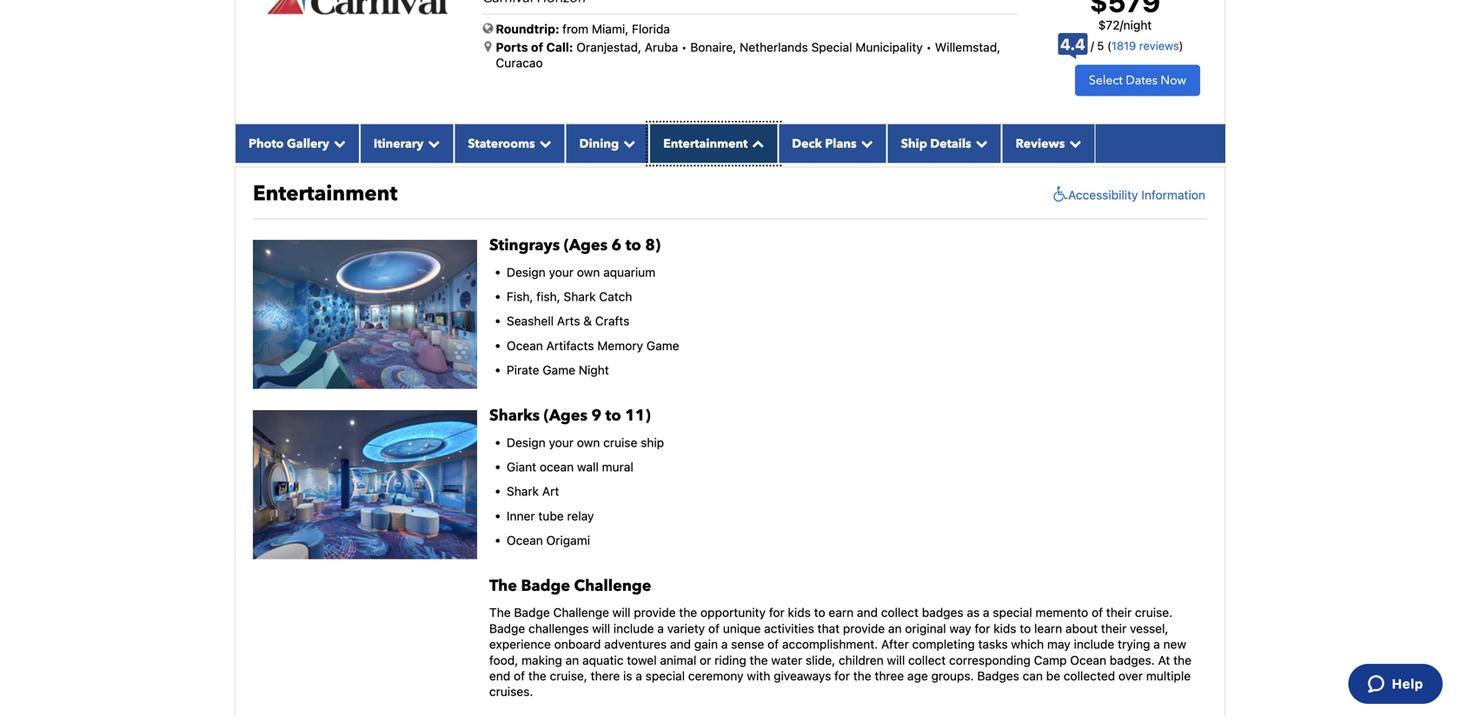 Task type: describe. For each thing, give the bounding box(es) containing it.
select          dates now
[[1089, 72, 1187, 89]]

1 • from the left
[[682, 40, 687, 54]]

making
[[522, 653, 562, 668]]

oranjestad, aruba • bonaire, netherlands special municipality •
[[577, 40, 932, 54]]

groups.
[[932, 669, 974, 683]]

1 vertical spatial and
[[670, 637, 691, 652]]

1 vertical spatial shark
[[507, 484, 539, 499]]

of up gain
[[709, 622, 720, 636]]

towel
[[627, 653, 657, 668]]

memento
[[1036, 606, 1089, 620]]

(
[[1108, 39, 1112, 52]]

opportunity
[[701, 606, 766, 620]]

dates
[[1126, 72, 1158, 89]]

cruises.
[[490, 685, 533, 699]]

2 • from the left
[[927, 40, 932, 54]]

map marker image
[[485, 40, 492, 53]]

camp
[[1034, 653, 1067, 668]]

there
[[591, 669, 620, 683]]

0 vertical spatial kids
[[788, 606, 811, 620]]

1 vertical spatial collect
[[909, 653, 946, 668]]

1 horizontal spatial kids
[[994, 622, 1017, 636]]

be
[[1047, 669, 1061, 683]]

slide,
[[806, 653, 836, 668]]

crafts
[[595, 314, 630, 328]]

night
[[579, 363, 609, 377]]

the for the badge challenge will provide the opportunity for kids to earn and collect badges as a special memento of their cruise. badge challenges will include a variety of unique activities that provide an original way for kids to learn about their vessel, experience onboard adventures and gain a sense of accomplishment. after completing tasks which may include trying a new food, making an aquatic towel animal or riding the water slide, children will collect corresponding camp ocean badges. at the end of the cruise, there is a special ceremony with giveaways for the three age groups. badges can be collected over multiple cruises.
[[490, 606, 511, 620]]

is
[[623, 669, 633, 683]]

tasks
[[979, 637, 1008, 652]]

2 horizontal spatial will
[[887, 653, 905, 668]]

seashell
[[507, 314, 554, 328]]

staterooms
[[468, 135, 535, 152]]

animal
[[660, 653, 697, 668]]

0 horizontal spatial provide
[[634, 606, 676, 620]]

badges
[[922, 606, 964, 620]]

design for sharks
[[507, 435, 546, 450]]

to up which
[[1020, 622, 1031, 636]]

netherlands
[[740, 40, 808, 54]]

memory
[[598, 339, 643, 353]]

to right 9 at the left
[[606, 405, 621, 426]]

way
[[950, 622, 972, 636]]

cruise
[[604, 435, 638, 450]]

badge for the badge challenge
[[521, 575, 570, 597]]

globe image
[[483, 22, 493, 34]]

photo gallery
[[249, 135, 329, 152]]

which
[[1012, 637, 1044, 652]]

reviews
[[1016, 135, 1065, 152]]

sense
[[731, 637, 765, 652]]

11)
[[625, 405, 651, 426]]

giveaways
[[774, 669, 832, 683]]

municipality
[[856, 40, 923, 54]]

photo gallery button
[[235, 124, 360, 163]]

ocean inside the badge challenge will provide the opportunity for kids to earn and collect badges as a special memento of their cruise. badge challenges will include a variety of unique activities that provide an original way for kids to learn about their vessel, experience onboard adventures and gain a sense of accomplishment. after completing tasks which may include trying a new food, making an aquatic towel animal or riding the water slide, children will collect corresponding camp ocean badges. at the end of the cruise, there is a special ceremony with giveaways for the three age groups. badges can be collected over multiple cruises.
[[1071, 653, 1107, 668]]

a up at
[[1154, 637, 1161, 652]]

0 horizontal spatial will
[[592, 622, 610, 636]]

&
[[584, 314, 592, 328]]

the up variety
[[679, 606, 698, 620]]

1 vertical spatial their
[[1102, 622, 1127, 636]]

plans
[[825, 135, 857, 152]]

experience
[[490, 637, 551, 652]]

from
[[563, 22, 589, 36]]

gain
[[695, 637, 718, 652]]

1 vertical spatial entertainment
[[253, 179, 398, 208]]

cruise,
[[550, 669, 588, 683]]

ports of call:
[[496, 40, 573, 54]]

miami,
[[592, 22, 629, 36]]

1 vertical spatial an
[[566, 653, 579, 668]]

art
[[542, 484, 559, 499]]

0 vertical spatial game
[[647, 339, 680, 353]]

as
[[967, 606, 980, 620]]

)
[[1180, 39, 1184, 52]]

arts
[[557, 314, 580, 328]]

0 vertical spatial collect
[[881, 606, 919, 620]]

giant
[[507, 460, 537, 474]]

special
[[812, 40, 853, 54]]

0 horizontal spatial include
[[614, 622, 654, 636]]

0 vertical spatial their
[[1107, 606, 1132, 620]]

ship details button
[[887, 124, 1002, 163]]

collected
[[1064, 669, 1116, 683]]

aquarium
[[604, 265, 656, 279]]

accessibility information link
[[1050, 186, 1206, 203]]

new
[[1164, 637, 1187, 652]]

chevron down image for dining
[[619, 137, 636, 149]]

0 vertical spatial will
[[613, 606, 631, 620]]

wheelchair image
[[1050, 186, 1069, 203]]

catch
[[599, 290, 632, 304]]

0 vertical spatial shark
[[564, 290, 596, 304]]

0 horizontal spatial for
[[769, 606, 785, 620]]

(ages for stingrays
[[564, 235, 608, 256]]

fish,
[[537, 290, 561, 304]]

three
[[875, 669, 904, 683]]

9
[[592, 405, 602, 426]]

ship
[[641, 435, 664, 450]]

design for stingrays
[[507, 265, 546, 279]]

2 vertical spatial badge
[[490, 622, 525, 636]]

1819
[[1112, 39, 1137, 52]]

wall
[[577, 460, 599, 474]]

oranjestad,
[[577, 40, 642, 54]]

ocean for ocean artifacts memory game
[[507, 339, 543, 353]]

call:
[[547, 40, 573, 54]]

onboard
[[554, 637, 601, 652]]

2 horizontal spatial for
[[975, 622, 991, 636]]

can
[[1023, 669, 1043, 683]]

food,
[[490, 653, 518, 668]]

entertainment main content
[[226, 0, 1235, 716]]

riding
[[715, 653, 747, 668]]

8)
[[645, 235, 661, 256]]

$72 / night
[[1099, 18, 1152, 32]]

chevron down image for gallery
[[329, 137, 346, 149]]

artifacts
[[547, 339, 594, 353]]

of up "water"
[[768, 637, 779, 652]]

4.4
[[1061, 35, 1086, 54]]

inner
[[507, 509, 535, 523]]

your for sharks
[[549, 435, 574, 450]]

ocean origami
[[507, 533, 590, 548]]



Task type: locate. For each thing, give the bounding box(es) containing it.
the up 'with'
[[750, 653, 768, 668]]

chevron down image for itinerary
[[424, 137, 440, 149]]

chevron down image inside dining dropdown button
[[619, 137, 636, 149]]

kids up the tasks
[[994, 622, 1017, 636]]

chevron up image
[[748, 137, 765, 149]]

0 vertical spatial design
[[507, 265, 546, 279]]

design up fish,
[[507, 265, 546, 279]]

special up which
[[993, 606, 1033, 620]]

kids
[[788, 606, 811, 620], [994, 622, 1017, 636]]

1 vertical spatial ocean
[[507, 533, 543, 548]]

1 vertical spatial challenge
[[553, 606, 609, 620]]

1 chevron down image from the left
[[329, 137, 346, 149]]

chevron down image left the "itinerary"
[[329, 137, 346, 149]]

your up ocean
[[549, 435, 574, 450]]

original
[[905, 622, 947, 636]]

reviews
[[1140, 39, 1180, 52]]

• left willemstad,
[[927, 40, 932, 54]]

1 horizontal spatial shark
[[564, 290, 596, 304]]

chevron down image left ship
[[857, 137, 874, 149]]

0 horizontal spatial •
[[682, 40, 687, 54]]

kids up activities
[[788, 606, 811, 620]]

1 vertical spatial (ages
[[544, 405, 588, 426]]

0 horizontal spatial and
[[670, 637, 691, 652]]

2 vertical spatial ocean
[[1071, 653, 1107, 668]]

0 vertical spatial for
[[769, 606, 785, 620]]

2 your from the top
[[549, 435, 574, 450]]

chevron down image for plans
[[857, 137, 874, 149]]

and up animal
[[670, 637, 691, 652]]

for down as
[[975, 622, 991, 636]]

1 horizontal spatial and
[[857, 606, 878, 620]]

0 vertical spatial provide
[[634, 606, 676, 620]]

2 chevron down image from the left
[[535, 137, 552, 149]]

of down roundtrip:
[[531, 40, 544, 54]]

pirate
[[507, 363, 540, 377]]

• right aruba
[[682, 40, 687, 54]]

chevron down image inside reviews dropdown button
[[1065, 137, 1082, 149]]

for up activities
[[769, 606, 785, 620]]

game
[[647, 339, 680, 353], [543, 363, 576, 377]]

1 vertical spatial for
[[975, 622, 991, 636]]

0 horizontal spatial entertainment
[[253, 179, 398, 208]]

0 vertical spatial challenge
[[574, 575, 652, 597]]

the down new
[[1174, 653, 1192, 668]]

will up onboard
[[592, 622, 610, 636]]

inner tube relay
[[507, 509, 594, 523]]

unique
[[723, 622, 761, 636]]

1 your from the top
[[549, 265, 574, 279]]

(ages left 9 at the left
[[544, 405, 588, 426]]

1 vertical spatial the
[[490, 606, 511, 620]]

stingrays
[[490, 235, 560, 256]]

to up the that
[[814, 606, 826, 620]]

of up cruises.
[[514, 669, 525, 683]]

badges.
[[1110, 653, 1155, 668]]

5
[[1098, 39, 1105, 52]]

staterooms button
[[454, 124, 566, 163]]

(ages up design your own aquarium
[[564, 235, 608, 256]]

0 vertical spatial badge
[[521, 575, 570, 597]]

collect up original
[[881, 606, 919, 620]]

their
[[1107, 606, 1132, 620], [1102, 622, 1127, 636]]

chevron down image inside photo gallery dropdown button
[[329, 137, 346, 149]]

0 vertical spatial (ages
[[564, 235, 608, 256]]

1 horizontal spatial include
[[1074, 637, 1115, 652]]

1819 reviews link
[[1112, 39, 1180, 52]]

itinerary
[[374, 135, 424, 152]]

ocean artifacts memory game
[[507, 339, 680, 353]]

select
[[1089, 72, 1123, 89]]

1 design from the top
[[507, 265, 546, 279]]

of up the about
[[1092, 606, 1103, 620]]

the down making
[[529, 669, 547, 683]]

ocean
[[540, 460, 574, 474]]

deck plans button
[[778, 124, 887, 163]]

fish, fish, shark catch
[[507, 290, 632, 304]]

/ up the 4.4 / 5 ( 1819 reviews )
[[1120, 18, 1124, 32]]

completing
[[913, 637, 975, 652]]

ocean for ocean origami
[[507, 533, 543, 548]]

willemstad,
[[935, 40, 1001, 54]]

shark
[[564, 290, 596, 304], [507, 484, 539, 499]]

after
[[882, 637, 909, 652]]

entertainment button
[[650, 124, 778, 163]]

deck plans
[[792, 135, 857, 152]]

0 vertical spatial own
[[577, 265, 600, 279]]

1 vertical spatial your
[[549, 435, 574, 450]]

0 vertical spatial the
[[490, 575, 517, 597]]

1 horizontal spatial an
[[889, 622, 902, 636]]

game right the memory
[[647, 339, 680, 353]]

aruba
[[645, 40, 678, 54]]

design
[[507, 265, 546, 279], [507, 435, 546, 450]]

to right 6
[[626, 235, 641, 256]]

/ for 4.4
[[1091, 39, 1095, 52]]

challenge for the badge challenge
[[574, 575, 652, 597]]

adventures
[[604, 637, 667, 652]]

1 horizontal spatial provide
[[843, 622, 885, 636]]

chevron down image inside the itinerary dropdown button
[[424, 137, 440, 149]]

special down animal
[[646, 669, 685, 683]]

1 horizontal spatial entertainment
[[664, 135, 748, 152]]

badges
[[978, 669, 1020, 683]]

1 vertical spatial kids
[[994, 622, 1017, 636]]

your up fish, fish, shark catch
[[549, 265, 574, 279]]

chevron down image left dining
[[535, 137, 552, 149]]

chevron down image up wheelchair icon
[[1065, 137, 1082, 149]]

roundtrip:
[[496, 22, 560, 36]]

0 vertical spatial an
[[889, 622, 902, 636]]

0 horizontal spatial kids
[[788, 606, 811, 620]]

0 vertical spatial special
[[993, 606, 1033, 620]]

challenge
[[574, 575, 652, 597], [553, 606, 609, 620]]

chevron down image for reviews
[[1065, 137, 1082, 149]]

ports
[[496, 40, 528, 54]]

1 horizontal spatial game
[[647, 339, 680, 353]]

ceremony
[[689, 669, 744, 683]]

design up giant
[[507, 435, 546, 450]]

1 horizontal spatial special
[[993, 606, 1033, 620]]

chevron down image inside deck plans dropdown button
[[857, 137, 874, 149]]

/ left the "5"
[[1091, 39, 1095, 52]]

chevron down image for ship details
[[972, 137, 988, 149]]

the for the badge challenge
[[490, 575, 517, 597]]

children
[[839, 653, 884, 668]]

accomplishment.
[[782, 637, 878, 652]]

vessel,
[[1130, 622, 1169, 636]]

1 horizontal spatial for
[[835, 669, 850, 683]]

1 vertical spatial will
[[592, 622, 610, 636]]

fish,
[[507, 290, 533, 304]]

shark down design your own aquarium
[[564, 290, 596, 304]]

an up after
[[889, 622, 902, 636]]

mural
[[602, 460, 634, 474]]

shark down giant
[[507, 484, 539, 499]]

1 horizontal spatial will
[[613, 606, 631, 620]]

0 vertical spatial your
[[549, 265, 574, 279]]

challenge up adventures
[[574, 575, 652, 597]]

collect up the age
[[909, 653, 946, 668]]

own up wall
[[577, 435, 600, 450]]

their up trying
[[1102, 622, 1127, 636]]

own for 9
[[577, 435, 600, 450]]

2 own from the top
[[577, 435, 600, 450]]

0 vertical spatial /
[[1120, 18, 1124, 32]]

a right as
[[983, 606, 990, 620]]

0 vertical spatial and
[[857, 606, 878, 620]]

game down artifacts
[[543, 363, 576, 377]]

badge
[[521, 575, 570, 597], [514, 606, 550, 620], [490, 622, 525, 636]]

seashell arts & crafts
[[507, 314, 630, 328]]

deck
[[792, 135, 822, 152]]

gallery
[[287, 135, 329, 152]]

1 horizontal spatial /
[[1120, 18, 1124, 32]]

0 vertical spatial include
[[614, 622, 654, 636]]

1 vertical spatial own
[[577, 435, 600, 450]]

chevron down image left reviews
[[972, 137, 988, 149]]

the badge challenge will provide the opportunity for kids to earn and collect badges as a special memento of their cruise. badge challenges will include a variety of unique activities that provide an original way for kids to learn about their vessel, experience onboard adventures and gain a sense of accomplishment. after completing tasks which may include trying a new food, making an aquatic towel animal or riding the water slide, children will collect corresponding camp ocean badges. at the end of the cruise, there is a special ceremony with giveaways for the three age groups. badges can be collected over multiple cruises.
[[490, 606, 1192, 699]]

a left variety
[[658, 622, 664, 636]]

include up adventures
[[614, 622, 654, 636]]

ocean down inner
[[507, 533, 543, 548]]

1 vertical spatial badge
[[514, 606, 550, 620]]

(ages for sharks
[[544, 405, 588, 426]]

1 own from the top
[[577, 265, 600, 279]]

1 vertical spatial game
[[543, 363, 576, 377]]

sharks (ages 9 to 11)
[[490, 405, 651, 426]]

details
[[931, 135, 972, 152]]

design your own aquarium
[[507, 265, 656, 279]]

chevron down image inside 'ship details' dropdown button
[[972, 137, 988, 149]]

entertainment inside dropdown button
[[664, 135, 748, 152]]

a right is
[[636, 669, 642, 683]]

information
[[1142, 188, 1206, 202]]

and right earn on the right bottom of page
[[857, 606, 878, 620]]

their up vessel,
[[1107, 606, 1132, 620]]

ocean up pirate
[[507, 339, 543, 353]]

chevron down image left entertainment dropdown button
[[619, 137, 636, 149]]

0 horizontal spatial /
[[1091, 39, 1095, 52]]

1 chevron down image from the left
[[424, 137, 440, 149]]

relay
[[567, 509, 594, 523]]

an up cruise, at the left bottom
[[566, 653, 579, 668]]

for down "children" on the right bottom of page
[[835, 669, 850, 683]]

•
[[682, 40, 687, 54], [927, 40, 932, 54]]

0 horizontal spatial an
[[566, 653, 579, 668]]

photo
[[249, 135, 284, 152]]

include down the about
[[1074, 637, 1115, 652]]

end
[[490, 669, 511, 683]]

2 the from the top
[[490, 606, 511, 620]]

0 horizontal spatial chevron down image
[[329, 137, 346, 149]]

curacao
[[496, 56, 543, 70]]

the inside the badge challenge will provide the opportunity for kids to earn and collect badges as a special memento of their cruise. badge challenges will include a variety of unique activities that provide an original way for kids to learn about their vessel, experience onboard adventures and gain a sense of accomplishment. after completing tasks which may include trying a new food, making an aquatic towel animal or riding the water slide, children will collect corresponding camp ocean badges. at the end of the cruise, there is a special ceremony with giveaways for the three age groups. badges can be collected over multiple cruises.
[[490, 606, 511, 620]]

0 horizontal spatial shark
[[507, 484, 539, 499]]

1 horizontal spatial •
[[927, 40, 932, 54]]

dining button
[[566, 124, 650, 163]]

ship
[[901, 135, 928, 152]]

your for stingrays
[[549, 265, 574, 279]]

challenge inside the badge challenge will provide the opportunity for kids to earn and collect badges as a special memento of their cruise. badge challenges will include a variety of unique activities that provide an original way for kids to learn about their vessel, experience onboard adventures and gain a sense of accomplishment. after completing tasks which may include trying a new food, making an aquatic towel animal or riding the water slide, children will collect corresponding camp ocean badges. at the end of the cruise, there is a special ceremony with giveaways for the three age groups. badges can be collected over multiple cruises.
[[553, 606, 609, 620]]

own down stingrays (ages 6 to 8) in the top of the page
[[577, 265, 600, 279]]

/ inside the 4.4 / 5 ( 1819 reviews )
[[1091, 39, 1095, 52]]

earn
[[829, 606, 854, 620]]

dining
[[580, 135, 619, 152]]

2 vertical spatial will
[[887, 653, 905, 668]]

over
[[1119, 669, 1143, 683]]

tube
[[539, 509, 564, 523]]

1 horizontal spatial chevron down image
[[857, 137, 874, 149]]

multiple
[[1147, 669, 1191, 683]]

will down after
[[887, 653, 905, 668]]

ocean up the collected
[[1071, 653, 1107, 668]]

carnival cruise line image
[[266, 0, 453, 16]]

0 horizontal spatial special
[[646, 669, 685, 683]]

1 vertical spatial design
[[507, 435, 546, 450]]

3 chevron down image from the left
[[619, 137, 636, 149]]

a up "riding"
[[722, 637, 728, 652]]

0 vertical spatial entertainment
[[664, 135, 748, 152]]

will up adventures
[[613, 606, 631, 620]]

entertainment
[[664, 135, 748, 152], [253, 179, 398, 208]]

5 chevron down image from the left
[[1065, 137, 1082, 149]]

special
[[993, 606, 1033, 620], [646, 669, 685, 683]]

4 chevron down image from the left
[[972, 137, 988, 149]]

ocean
[[507, 339, 543, 353], [507, 533, 543, 548], [1071, 653, 1107, 668]]

or
[[700, 653, 712, 668]]

provide down earn on the right bottom of page
[[843, 622, 885, 636]]

challenge for the badge challenge will provide the opportunity for kids to earn and collect badges as a special memento of their cruise. badge challenges will include a variety of unique activities that provide an original way for kids to learn about their vessel, experience onboard adventures and gain a sense of accomplishment. after completing tasks which may include trying a new food, making an aquatic towel animal or riding the water slide, children will collect corresponding camp ocean badges. at the end of the cruise, there is a special ceremony with giveaways for the three age groups. badges can be collected over multiple cruises.
[[553, 606, 609, 620]]

1 vertical spatial provide
[[843, 622, 885, 636]]

6
[[612, 235, 622, 256]]

a
[[983, 606, 990, 620], [658, 622, 664, 636], [722, 637, 728, 652], [1154, 637, 1161, 652], [636, 669, 642, 683]]

chevron down image
[[329, 137, 346, 149], [857, 137, 874, 149]]

2 chevron down image from the left
[[857, 137, 874, 149]]

badge for the badge challenge will provide the opportunity for kids to earn and collect badges as a special memento of their cruise. badge challenges will include a variety of unique activities that provide an original way for kids to learn about their vessel, experience onboard adventures and gain a sense of accomplishment. after completing tasks which may include trying a new food, making an aquatic towel animal or riding the water slide, children will collect corresponding camp ocean badges. at the end of the cruise, there is a special ceremony with giveaways for the three age groups. badges can be collected over multiple cruises.
[[514, 606, 550, 620]]

corresponding
[[950, 653, 1031, 668]]

design your own cruise ship
[[507, 435, 664, 450]]

chevron down image left staterooms
[[424, 137, 440, 149]]

0 horizontal spatial game
[[543, 363, 576, 377]]

2 design from the top
[[507, 435, 546, 450]]

will
[[613, 606, 631, 620], [592, 622, 610, 636], [887, 653, 905, 668]]

own for 6
[[577, 265, 600, 279]]

1 the from the top
[[490, 575, 517, 597]]

1 vertical spatial special
[[646, 669, 685, 683]]

1 vertical spatial /
[[1091, 39, 1095, 52]]

1 vertical spatial include
[[1074, 637, 1115, 652]]

trying
[[1118, 637, 1151, 652]]

accessibility
[[1069, 188, 1139, 202]]

the badge challenge
[[490, 575, 652, 597]]

accessibility information
[[1069, 188, 1206, 202]]

the down "children" on the right bottom of page
[[854, 669, 872, 683]]

/ for $72
[[1120, 18, 1124, 32]]

chevron down image inside staterooms dropdown button
[[535, 137, 552, 149]]

chevron down image for staterooms
[[535, 137, 552, 149]]

2 vertical spatial for
[[835, 669, 850, 683]]

chevron down image
[[424, 137, 440, 149], [535, 137, 552, 149], [619, 137, 636, 149], [972, 137, 988, 149], [1065, 137, 1082, 149]]

provide up variety
[[634, 606, 676, 620]]

challenge up challenges
[[553, 606, 609, 620]]

about
[[1066, 622, 1098, 636]]

0 vertical spatial ocean
[[507, 339, 543, 353]]



Task type: vqa. For each thing, say whether or not it's contained in the screenshot.
TUCK
no



